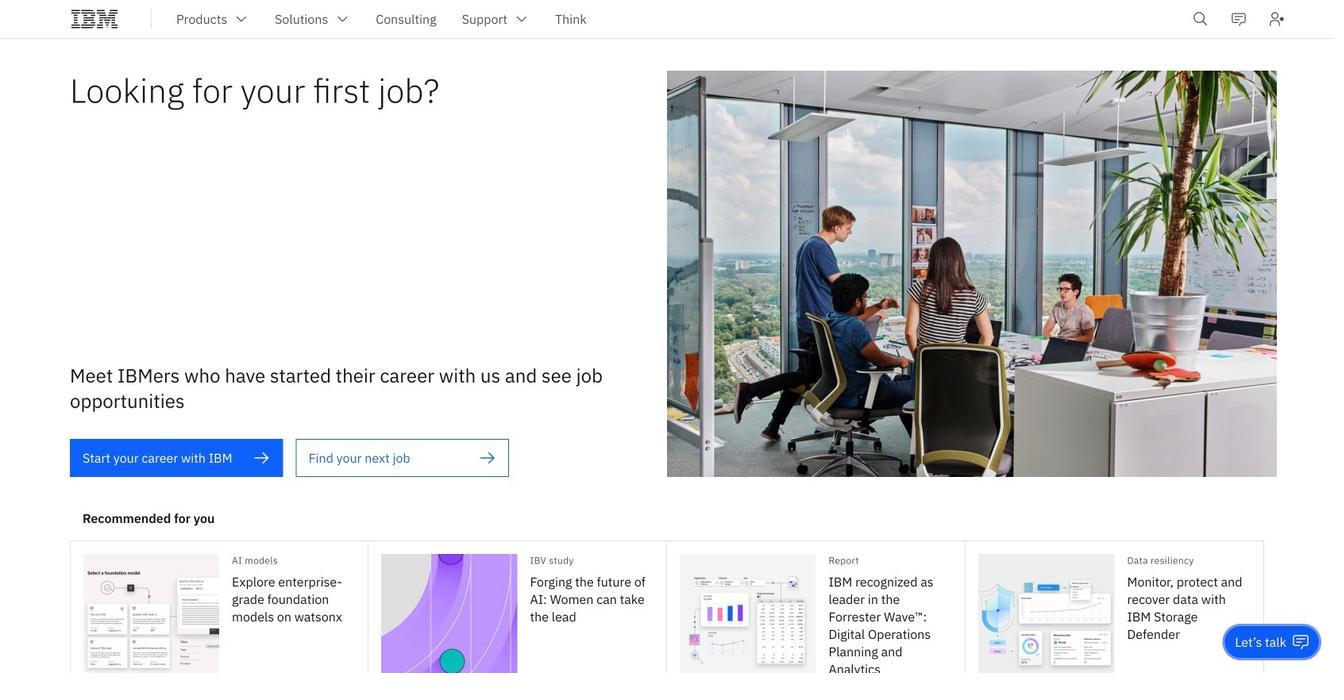 Task type: describe. For each thing, give the bounding box(es) containing it.
let's talk element
[[1235, 634, 1287, 651]]



